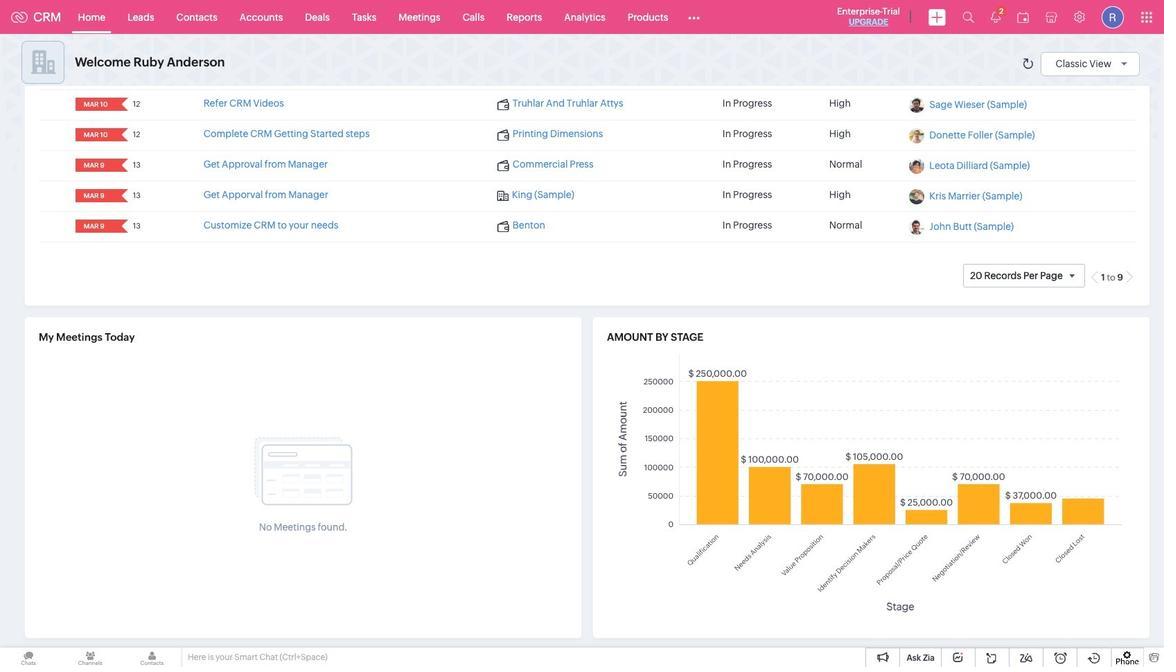 Task type: locate. For each thing, give the bounding box(es) containing it.
profile image
[[1102, 6, 1124, 28]]

profile element
[[1093, 0, 1132, 34]]

create menu element
[[920, 0, 954, 34]]

calendar image
[[1017, 11, 1029, 23]]

None field
[[80, 98, 112, 111], [80, 128, 112, 141], [80, 159, 112, 172], [80, 189, 112, 202], [80, 220, 112, 233], [80, 98, 112, 111], [80, 128, 112, 141], [80, 159, 112, 172], [80, 189, 112, 202], [80, 220, 112, 233]]

search element
[[954, 0, 983, 34]]

chats image
[[0, 648, 57, 667]]

logo image
[[11, 11, 28, 23]]



Task type: describe. For each thing, give the bounding box(es) containing it.
signals element
[[983, 0, 1009, 34]]

create menu image
[[928, 9, 946, 25]]

channels image
[[62, 648, 119, 667]]

Other Modules field
[[679, 6, 709, 28]]

contacts image
[[124, 648, 181, 667]]

search image
[[962, 11, 974, 23]]



Task type: vqa. For each thing, say whether or not it's contained in the screenshot.
sixth option from the bottom of the page
no



